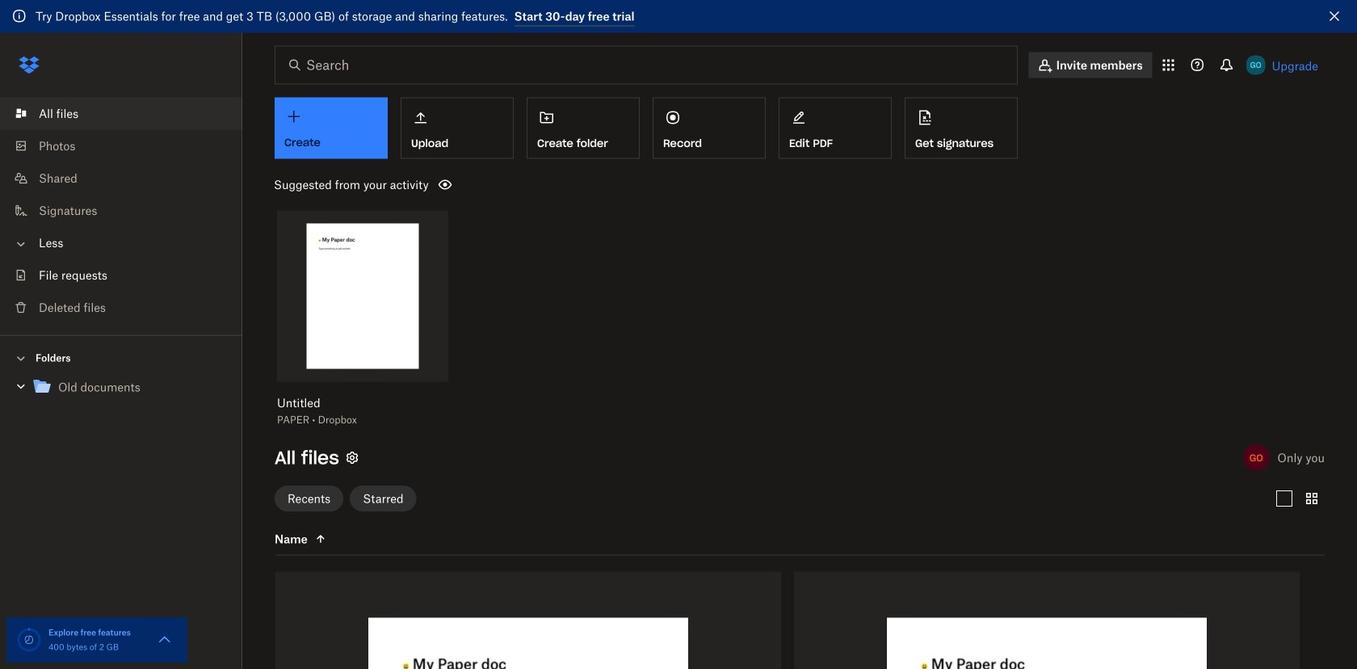 Task type: locate. For each thing, give the bounding box(es) containing it.
alert
[[0, 0, 1358, 33]]

list item
[[0, 97, 242, 130]]

Search in folder "Dropbox" text field
[[306, 55, 984, 75]]

folder settings image
[[343, 448, 362, 467]]

less image
[[13, 236, 29, 252]]

quota usage progress bar
[[16, 627, 42, 653]]

list
[[0, 88, 242, 335]]



Task type: describe. For each thing, give the bounding box(es) containing it.
file, untitled.paper row
[[794, 572, 1300, 669]]

dropbox image
[[13, 49, 45, 81]]

file, _ my paper doc.paper row
[[276, 572, 781, 669]]

quota usage image
[[16, 627, 42, 653]]



Task type: vqa. For each thing, say whether or not it's contained in the screenshot.
left Dropbox
no



